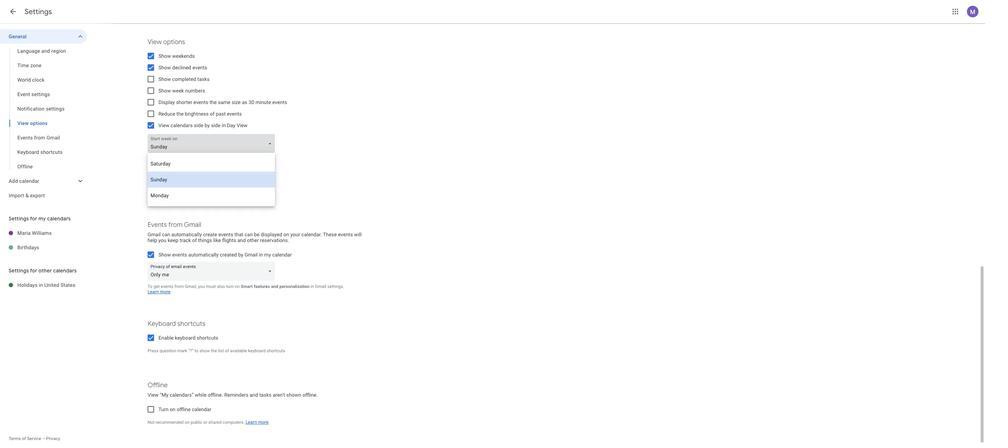 Task type: locate. For each thing, give the bounding box(es) containing it.
shared
[[209, 421, 222, 426]]

1 vertical spatial tasks
[[260, 393, 272, 399]]

offline
[[17, 164, 33, 170], [148, 382, 168, 390]]

terms of service – privacy
[[9, 437, 60, 442]]

settings heading
[[25, 7, 52, 16]]

0 vertical spatial automatically
[[172, 232, 202, 238]]

privacy link
[[46, 437, 60, 442]]

of inside events from gmail gmail can automatically create events that can be displayed on your calendar. these events will help you keep track of things like flights and other reservations.
[[192, 238, 197, 244]]

events from gmail
[[17, 135, 60, 141]]

settings for settings for other calendars
[[9, 268, 29, 274]]

1 vertical spatial the
[[177, 111, 184, 117]]

events
[[17, 135, 33, 141], [148, 221, 167, 230]]

1 vertical spatial options
[[30, 121, 48, 126]]

settings up the maria
[[9, 216, 29, 222]]

2 offline. from the left
[[303, 393, 318, 399]]

offline for offline
[[17, 164, 33, 170]]

events right minute
[[273, 100, 287, 105]]

1 vertical spatial view options
[[17, 121, 48, 126]]

2 side from the left
[[211, 123, 221, 129]]

calendar up or
[[192, 407, 212, 413]]

and right reminders
[[250, 393, 258, 399]]

view options
[[148, 38, 185, 46], [17, 121, 48, 126]]

world clock
[[17, 77, 45, 83]]

personalization
[[280, 285, 310, 290]]

by right created at the left bottom of the page
[[238, 252, 244, 258]]

keep
[[168, 238, 179, 244]]

2 horizontal spatial calendar
[[273, 252, 292, 258]]

privacy
[[46, 437, 60, 442]]

from inside events from gmail gmail can automatically create events that can be displayed on your calendar. these events will help you keep track of things like flights and other reservations.
[[169, 221, 183, 230]]

events inside group
[[17, 135, 33, 141]]

1 horizontal spatial learn
[[246, 420, 257, 426]]

0 vertical spatial my
[[38, 216, 46, 222]]

settings for settings for my calendars
[[9, 216, 29, 222]]

1 horizontal spatial you
[[198, 285, 205, 290]]

1 show from the top
[[159, 53, 171, 59]]

calendars up the maria williams tree item
[[47, 216, 71, 222]]

1 horizontal spatial learn more link
[[246, 420, 269, 426]]

calendars down the reduce on the left top
[[171, 123, 193, 129]]

0 horizontal spatial can
[[162, 232, 170, 238]]

for up the maria williams
[[30, 216, 37, 222]]

5 show from the top
[[159, 252, 171, 258]]

events right get
[[161, 285, 174, 290]]

of right terms on the left
[[22, 437, 26, 442]]

in left the united
[[39, 283, 43, 289]]

show left completed on the top left of page
[[159, 76, 171, 82]]

0 vertical spatial keyboard
[[175, 336, 196, 341]]

0 vertical spatial keyboard shortcuts
[[17, 150, 63, 155]]

shown
[[287, 393, 302, 399]]

1 for from the top
[[30, 216, 37, 222]]

events down the notification
[[17, 135, 33, 141]]

settings right go back icon
[[25, 7, 52, 16]]

–
[[42, 437, 45, 442]]

will
[[354, 232, 362, 238]]

my down reservations.
[[264, 252, 271, 258]]

keyboard shortcuts up 'enable'
[[148, 320, 206, 329]]

on inside events from gmail gmail can automatically create events that can be displayed on your calendar. these events will help you keep track of things like flights and other reservations.
[[284, 232, 289, 238]]

0 vertical spatial settings
[[25, 7, 52, 16]]

offline up "my
[[148, 382, 168, 390]]

calendar down reservations.
[[273, 252, 292, 258]]

show for show declined events
[[159, 65, 171, 71]]

of right track
[[192, 238, 197, 244]]

and
[[41, 48, 50, 54], [238, 238, 246, 244], [271, 285, 278, 290], [250, 393, 258, 399]]

show for show events automatically created by gmail in my calendar
[[159, 252, 171, 258]]

0 vertical spatial other
[[247, 238, 259, 244]]

automatically down 'things'
[[188, 252, 219, 258]]

and inside group
[[41, 48, 50, 54]]

by
[[205, 123, 210, 129], [238, 252, 244, 258]]

0 horizontal spatial more
[[160, 290, 171, 295]]

world
[[17, 77, 31, 83]]

1 horizontal spatial keyboard
[[148, 320, 176, 329]]

0 vertical spatial calendar
[[19, 178, 39, 184]]

2 for from the top
[[30, 268, 37, 274]]

settings
[[25, 7, 52, 16], [9, 216, 29, 222], [9, 268, 29, 274]]

0 horizontal spatial keyboard shortcuts
[[17, 150, 63, 155]]

keyboard shortcuts inside group
[[17, 150, 63, 155]]

view down the notification
[[17, 121, 29, 126]]

keyboard up 'enable'
[[148, 320, 176, 329]]

automatically
[[172, 232, 202, 238], [188, 252, 219, 258]]

language and region
[[17, 48, 66, 54]]

can left "be"
[[245, 232, 253, 238]]

1 horizontal spatial can
[[245, 232, 253, 238]]

options up events from gmail
[[30, 121, 48, 126]]

0 vertical spatial settings
[[31, 92, 50, 97]]

1 horizontal spatial side
[[211, 123, 221, 129]]

1 horizontal spatial options
[[163, 38, 185, 46]]

offline inside group
[[17, 164, 33, 170]]

other up holidays in united states
[[38, 268, 52, 274]]

events left that
[[219, 232, 233, 238]]

1 horizontal spatial by
[[238, 252, 244, 258]]

1 horizontal spatial keyboard
[[248, 349, 266, 354]]

gmail down "be"
[[245, 252, 258, 258]]

birthdays
[[17, 245, 39, 251]]

view right day
[[237, 123, 248, 129]]

show down keep
[[159, 252, 171, 258]]

more right get
[[160, 290, 171, 295]]

gmail inside to get events from gmail, you must also turn on smart features and personalization in gmail settings. learn more
[[315, 285, 327, 290]]

calendars"
[[170, 393, 194, 399]]

1 vertical spatial settings
[[9, 216, 29, 222]]

1 vertical spatial learn more link
[[246, 420, 269, 426]]

things
[[198, 238, 212, 244]]

0 horizontal spatial options
[[30, 121, 48, 126]]

0 horizontal spatial learn
[[148, 290, 159, 295]]

0 vertical spatial learn
[[148, 290, 159, 295]]

1 vertical spatial by
[[238, 252, 244, 258]]

0 vertical spatial options
[[163, 38, 185, 46]]

automatically left "create"
[[172, 232, 202, 238]]

keyboard shortcuts down events from gmail
[[17, 150, 63, 155]]

offline inside offline view "my calendars" while offline. reminders and tasks aren't shown offline.
[[148, 382, 168, 390]]

and inside to get events from gmail, you must also turn on smart features and personalization in gmail settings. learn more
[[271, 285, 278, 290]]

0 horizontal spatial events
[[17, 135, 33, 141]]

1 horizontal spatial offline.
[[303, 393, 318, 399]]

0 horizontal spatial calendar
[[19, 178, 39, 184]]

from
[[34, 135, 45, 141], [169, 221, 183, 230], [175, 285, 184, 290]]

offline. right while
[[208, 393, 223, 399]]

events up 'help'
[[148, 221, 167, 230]]

calendars for settings for other calendars
[[53, 268, 77, 274]]

offline up add calendar
[[17, 164, 33, 170]]

enable keyboard shortcuts
[[159, 336, 218, 341]]

events right declined
[[193, 65, 207, 71]]

show for show week numbers
[[159, 88, 171, 94]]

0 horizontal spatial offline.
[[208, 393, 223, 399]]

1 vertical spatial you
[[198, 285, 205, 290]]

brightness
[[185, 111, 209, 117]]

gmail,
[[185, 285, 197, 290]]

show down show weekends
[[159, 65, 171, 71]]

keyboard inside tree
[[17, 150, 39, 155]]

calendar
[[19, 178, 39, 184], [273, 252, 292, 258], [192, 407, 212, 413]]

view
[[148, 38, 162, 46], [17, 121, 29, 126], [159, 123, 170, 129], [237, 123, 248, 129], [148, 393, 159, 399]]

from up keep
[[169, 221, 183, 230]]

0 vertical spatial view options
[[148, 38, 185, 46]]

2 show from the top
[[159, 65, 171, 71]]

keyboard up mark
[[175, 336, 196, 341]]

public
[[191, 421, 202, 426]]

learn more link
[[148, 290, 171, 295], [246, 420, 269, 426]]

0 vertical spatial you
[[159, 238, 167, 244]]

0 vertical spatial calendars
[[171, 123, 193, 129]]

0 vertical spatial for
[[30, 216, 37, 222]]

1 horizontal spatial more
[[258, 420, 269, 426]]

show up display
[[159, 88, 171, 94]]

of left past
[[210, 111, 215, 117]]

1 vertical spatial settings
[[46, 106, 65, 112]]

other right that
[[247, 238, 259, 244]]

view options down the notification
[[17, 121, 48, 126]]

side down past
[[211, 123, 221, 129]]

events down track
[[172, 252, 187, 258]]

birthdays link
[[17, 241, 87, 255]]

reservations.
[[260, 238, 289, 244]]

3 show from the top
[[159, 76, 171, 82]]

to
[[195, 349, 199, 354]]

calendars up states
[[53, 268, 77, 274]]

and left 'region'
[[41, 48, 50, 54]]

in left day
[[222, 123, 226, 129]]

1 horizontal spatial tasks
[[260, 393, 272, 399]]

the down shorter
[[177, 111, 184, 117]]

tasks left aren't
[[260, 393, 272, 399]]

other inside events from gmail gmail can automatically create events that can be displayed on your calendar. these events will help you keep track of things like flights and other reservations.
[[247, 238, 259, 244]]

1 vertical spatial other
[[38, 268, 52, 274]]

show left weekends
[[159, 53, 171, 59]]

events from gmail gmail can automatically create events that can be displayed on your calendar. these events will help you keep track of things like flights and other reservations.
[[148, 221, 362, 244]]

settings
[[31, 92, 50, 97], [46, 106, 65, 112]]

0 horizontal spatial learn more link
[[148, 290, 171, 295]]

1 horizontal spatial other
[[247, 238, 259, 244]]

gmail down notification settings
[[47, 135, 60, 141]]

to
[[148, 285, 153, 290]]

on
[[284, 232, 289, 238], [235, 285, 240, 290], [170, 407, 176, 413], [185, 421, 190, 426]]

calendar up &
[[19, 178, 39, 184]]

general
[[9, 34, 27, 39]]

recommended
[[156, 421, 184, 426]]

1 vertical spatial from
[[169, 221, 183, 230]]

2 vertical spatial calendar
[[192, 407, 212, 413]]

offline. right shown
[[303, 393, 318, 399]]

1 vertical spatial keyboard shortcuts
[[148, 320, 206, 329]]

0 vertical spatial offline
[[17, 164, 33, 170]]

notification
[[17, 106, 45, 112]]

can right 'help'
[[162, 232, 170, 238]]

learn more link right computers.
[[246, 420, 269, 426]]

0 horizontal spatial side
[[194, 123, 204, 129]]

holidays in united states tree item
[[0, 278, 87, 293]]

sunday option
[[148, 172, 275, 188]]

1 vertical spatial for
[[30, 268, 37, 274]]

side down the reduce the brightness of past events
[[194, 123, 204, 129]]

0 vertical spatial from
[[34, 135, 45, 141]]

1 horizontal spatial my
[[264, 252, 271, 258]]

for up holidays
[[30, 268, 37, 274]]

the left list
[[211, 349, 217, 354]]

None field
[[148, 134, 278, 153], [148, 262, 278, 281], [148, 134, 278, 153], [148, 262, 278, 281]]

the left same
[[210, 100, 217, 105]]

0 horizontal spatial you
[[159, 238, 167, 244]]

2 vertical spatial calendars
[[53, 268, 77, 274]]

learn
[[148, 290, 159, 295], [246, 420, 257, 426]]

williams
[[32, 231, 52, 236]]

0 vertical spatial learn more link
[[148, 290, 171, 295]]

1 vertical spatial keyboard
[[148, 320, 176, 329]]

calendar.
[[302, 232, 322, 238]]

flights
[[222, 238, 236, 244]]

view left "my
[[148, 393, 159, 399]]

and right flights
[[238, 238, 246, 244]]

my
[[38, 216, 46, 222], [264, 252, 271, 258]]

learn more link left gmail,
[[148, 290, 171, 295]]

you
[[159, 238, 167, 244], [198, 285, 205, 290]]

options up show weekends
[[163, 38, 185, 46]]

list
[[218, 349, 224, 354]]

1 vertical spatial automatically
[[188, 252, 219, 258]]

gmail left settings.
[[315, 285, 327, 290]]

from left gmail,
[[175, 285, 184, 290]]

settings up notification settings
[[31, 92, 50, 97]]

turn
[[159, 407, 169, 413]]

1 vertical spatial offline
[[148, 382, 168, 390]]

reduce
[[159, 111, 175, 117]]

settings for my calendars tree
[[0, 226, 87, 255]]

you left must
[[198, 285, 205, 290]]

in right personalization
[[311, 285, 314, 290]]

of
[[210, 111, 215, 117], [192, 238, 197, 244], [225, 349, 229, 354], [22, 437, 26, 442]]

settings right the notification
[[46, 106, 65, 112]]

more right computers.
[[258, 420, 269, 426]]

tasks
[[198, 76, 210, 82], [260, 393, 272, 399]]

0 horizontal spatial other
[[38, 268, 52, 274]]

0 horizontal spatial keyboard
[[175, 336, 196, 341]]

display shorter events the same size as 30 minute events
[[159, 100, 287, 105]]

0 horizontal spatial keyboard
[[17, 150, 39, 155]]

side
[[194, 123, 204, 129], [211, 123, 221, 129]]

1 vertical spatial calendars
[[47, 216, 71, 222]]

0 vertical spatial tasks
[[198, 76, 210, 82]]

to get events from gmail, you must also turn on smart features and personalization in gmail settings. learn more
[[148, 285, 344, 295]]

0 vertical spatial events
[[17, 135, 33, 141]]

show declined events
[[159, 65, 207, 71]]

show week numbers
[[159, 88, 205, 94]]

and right the features
[[271, 285, 278, 290]]

0 vertical spatial by
[[205, 123, 210, 129]]

&
[[25, 193, 29, 199]]

0 vertical spatial keyboard
[[17, 150, 39, 155]]

events inside events from gmail gmail can automatically create events that can be displayed on your calendar. these events will help you keep track of things like flights and other reservations.
[[148, 221, 167, 230]]

by down the reduce the brightness of past events
[[205, 123, 210, 129]]

saturday option
[[148, 156, 275, 172]]

view options up show weekends
[[148, 38, 185, 46]]

import
[[9, 193, 24, 199]]

settings up holidays
[[9, 268, 29, 274]]

keyboard right available
[[248, 349, 266, 354]]

1 vertical spatial my
[[264, 252, 271, 258]]

1 offline. from the left
[[208, 393, 223, 399]]

0 vertical spatial more
[[160, 290, 171, 295]]

settings for my calendars
[[9, 216, 71, 222]]

2 vertical spatial settings
[[9, 268, 29, 274]]

calendars for settings for my calendars
[[47, 216, 71, 222]]

in inside tree item
[[39, 283, 43, 289]]

0 horizontal spatial by
[[205, 123, 210, 129]]

service
[[27, 437, 41, 442]]

settings for notification settings
[[46, 106, 65, 112]]

1 vertical spatial more
[[258, 420, 269, 426]]

0 horizontal spatial view options
[[17, 121, 48, 126]]

events
[[193, 65, 207, 71], [194, 100, 208, 105], [273, 100, 287, 105], [227, 111, 242, 117], [219, 232, 233, 238], [338, 232, 353, 238], [172, 252, 187, 258], [161, 285, 174, 290]]

from down notification settings
[[34, 135, 45, 141]]

2 vertical spatial from
[[175, 285, 184, 290]]

general tree item
[[0, 29, 87, 44]]

you right 'help'
[[159, 238, 167, 244]]

help
[[148, 238, 157, 244]]

options
[[163, 38, 185, 46], [30, 121, 48, 126]]

tasks up the numbers
[[198, 76, 210, 82]]

view inside offline view "my calendars" while offline. reminders and tasks aren't shown offline.
[[148, 393, 159, 399]]

my up williams
[[38, 216, 46, 222]]

1 horizontal spatial offline
[[148, 382, 168, 390]]

0 horizontal spatial offline
[[17, 164, 33, 170]]

tree
[[0, 29, 87, 203]]

1 horizontal spatial events
[[148, 221, 167, 230]]

4 show from the top
[[159, 88, 171, 94]]

gmail
[[47, 135, 60, 141], [184, 221, 201, 230], [148, 232, 161, 238], [245, 252, 258, 258], [315, 285, 327, 290]]

group
[[0, 44, 87, 174]]

show
[[200, 349, 210, 354]]

states
[[61, 283, 75, 289]]

1 vertical spatial events
[[148, 221, 167, 230]]

from inside group
[[34, 135, 45, 141]]

1 horizontal spatial calendar
[[192, 407, 212, 413]]

keyboard down events from gmail
[[17, 150, 39, 155]]



Task type: describe. For each thing, give the bounding box(es) containing it.
terms of service link
[[9, 437, 41, 442]]

start week on list box
[[148, 153, 275, 207]]

must
[[206, 285, 216, 290]]

1 vertical spatial learn
[[246, 420, 257, 426]]

1 side from the left
[[194, 123, 204, 129]]

event
[[17, 92, 30, 97]]

0 horizontal spatial my
[[38, 216, 46, 222]]

show events automatically created by gmail in my calendar
[[159, 252, 292, 258]]

gmail inside group
[[47, 135, 60, 141]]

offline view "my calendars" while offline. reminders and tasks aren't shown offline.
[[148, 382, 318, 399]]

for for other
[[30, 268, 37, 274]]

2 can from the left
[[245, 232, 253, 238]]

aren't
[[273, 393, 285, 399]]

smart
[[241, 285, 253, 290]]

available
[[230, 349, 247, 354]]

in inside to get events from gmail, you must also turn on smart features and personalization in gmail settings. learn more
[[311, 285, 314, 290]]

displayed
[[261, 232, 282, 238]]

import & export
[[9, 193, 45, 199]]

event settings
[[17, 92, 50, 97]]

monday option
[[148, 188, 275, 204]]

time zone
[[17, 63, 42, 68]]

enable
[[159, 336, 174, 341]]

region
[[51, 48, 66, 54]]

past
[[216, 111, 226, 117]]

in down reservations.
[[259, 252, 263, 258]]

maria
[[17, 231, 31, 236]]

export
[[30, 193, 45, 199]]

settings for other calendars
[[9, 268, 77, 274]]

as
[[242, 100, 247, 105]]

create
[[203, 232, 217, 238]]

press
[[148, 349, 159, 354]]

these
[[323, 232, 337, 238]]

completed
[[172, 76, 196, 82]]

you inside events from gmail gmail can automatically create events that can be displayed on your calendar. these events will help you keep track of things like flights and other reservations.
[[159, 238, 167, 244]]

minute
[[256, 100, 271, 105]]

on inside not recommended on public or shared computers. learn more
[[185, 421, 190, 426]]

computers.
[[223, 421, 245, 426]]

birthdays tree item
[[0, 241, 87, 255]]

reduce the brightness of past events
[[159, 111, 242, 117]]

gmail left keep
[[148, 232, 161, 238]]

2 vertical spatial the
[[211, 349, 217, 354]]

calendar inside tree
[[19, 178, 39, 184]]

track
[[180, 238, 191, 244]]

or
[[204, 421, 207, 426]]

turn on offline calendar
[[159, 407, 212, 413]]

day
[[227, 123, 236, 129]]

not
[[148, 421, 155, 426]]

30
[[249, 100, 254, 105]]

of right list
[[225, 349, 229, 354]]

terms
[[9, 437, 21, 442]]

for for my
[[30, 216, 37, 222]]

go back image
[[9, 7, 17, 16]]

0 horizontal spatial tasks
[[198, 76, 210, 82]]

options inside group
[[30, 121, 48, 126]]

show for show weekends
[[159, 53, 171, 59]]

your
[[291, 232, 300, 238]]

holidays in united states link
[[17, 278, 87, 293]]

view down the reduce on the left top
[[159, 123, 170, 129]]

get
[[154, 285, 160, 290]]

1 can from the left
[[162, 232, 170, 238]]

settings for settings
[[25, 7, 52, 16]]

while
[[195, 393, 207, 399]]

display
[[159, 100, 175, 105]]

add
[[9, 178, 18, 184]]

size
[[232, 100, 241, 105]]

from inside to get events from gmail, you must also turn on smart features and personalization in gmail settings. learn more
[[175, 285, 184, 290]]

mark
[[178, 349, 187, 354]]

features
[[254, 285, 270, 290]]

1 vertical spatial calendar
[[273, 252, 292, 258]]

maria williams
[[17, 231, 52, 236]]

tree containing general
[[0, 29, 87, 203]]

from for events from gmail gmail can automatically create events that can be displayed on your calendar. these events will help you keep track of things like flights and other reservations.
[[169, 221, 183, 230]]

events for events from gmail gmail can automatically create events that can be displayed on your calendar. these events will help you keep track of things like flights and other reservations.
[[148, 221, 167, 230]]

show completed tasks
[[159, 76, 210, 82]]

add calendar
[[9, 178, 39, 184]]

events up the reduce the brightness of past events
[[194, 100, 208, 105]]

turn
[[226, 285, 234, 290]]

0 vertical spatial the
[[210, 100, 217, 105]]

shorter
[[176, 100, 192, 105]]

offline
[[177, 407, 191, 413]]

1 horizontal spatial keyboard shortcuts
[[148, 320, 206, 329]]

group containing language and region
[[0, 44, 87, 174]]

maria williams tree item
[[0, 226, 87, 241]]

that
[[235, 232, 244, 238]]

and inside offline view "my calendars" while offline. reminders and tasks aren't shown offline.
[[250, 393, 258, 399]]

1 horizontal spatial view options
[[148, 38, 185, 46]]

and inside events from gmail gmail can automatically create events that can be displayed on your calendar. these events will help you keep track of things like flights and other reservations.
[[238, 238, 246, 244]]

1 vertical spatial keyboard
[[248, 349, 266, 354]]

more inside to get events from gmail, you must also turn on smart features and personalization in gmail settings. learn more
[[160, 290, 171, 295]]

also
[[217, 285, 225, 290]]

tasks inside offline view "my calendars" while offline. reminders and tasks aren't shown offline.
[[260, 393, 272, 399]]

declined
[[172, 65, 191, 71]]

gmail up track
[[184, 221, 201, 230]]

view inside group
[[17, 121, 29, 126]]

press question mark "?" to show the list of available keyboard shortcuts
[[148, 349, 285, 354]]

numbers
[[185, 88, 205, 94]]

view up show weekends
[[148, 38, 162, 46]]

not recommended on public or shared computers. learn more
[[148, 420, 269, 426]]

like
[[213, 238, 221, 244]]

on inside to get events from gmail, you must also turn on smart features and personalization in gmail settings. learn more
[[235, 285, 240, 290]]

language
[[17, 48, 40, 54]]

events down size
[[227, 111, 242, 117]]

settings for event settings
[[31, 92, 50, 97]]

automatically inside events from gmail gmail can automatically create events that can be displayed on your calendar. these events will help you keep track of things like flights and other reservations.
[[172, 232, 202, 238]]

you inside to get events from gmail, you must also turn on smart features and personalization in gmail settings. learn more
[[198, 285, 205, 290]]

events inside to get events from gmail, you must also turn on smart features and personalization in gmail settings. learn more
[[161, 285, 174, 290]]

notification settings
[[17, 106, 65, 112]]

events for events from gmail
[[17, 135, 33, 141]]

united
[[44, 283, 59, 289]]

clock
[[32, 77, 45, 83]]

"my
[[160, 393, 169, 399]]

offline for offline view "my calendars" while offline. reminders and tasks aren't shown offline.
[[148, 382, 168, 390]]

settings.
[[328, 285, 344, 290]]

show weekends
[[159, 53, 195, 59]]

zone
[[30, 63, 42, 68]]

holidays in united states
[[17, 283, 75, 289]]

learn inside to get events from gmail, you must also turn on smart features and personalization in gmail settings. learn more
[[148, 290, 159, 295]]

events left will
[[338, 232, 353, 238]]

be
[[254, 232, 260, 238]]

created
[[220, 252, 237, 258]]

same
[[218, 100, 231, 105]]

"?"
[[188, 349, 194, 354]]

from for events from gmail
[[34, 135, 45, 141]]

reminders
[[224, 393, 249, 399]]

view options inside group
[[17, 121, 48, 126]]

show for show completed tasks
[[159, 76, 171, 82]]



Task type: vqa. For each thing, say whether or not it's contained in the screenshot.
your
yes



